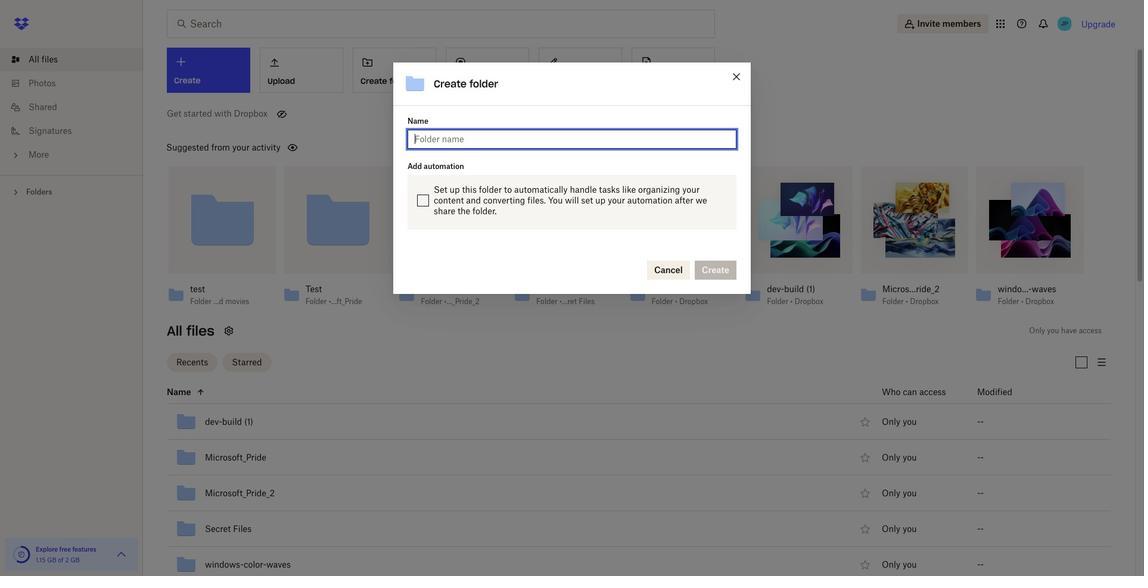 Task type: locate. For each thing, give the bounding box(es) containing it.
• inside windo…-waves folder • dropbox
[[1021, 297, 1023, 306]]

name windows-color-waves, modified 12/5/2023 2:19 pm, element
[[167, 548, 1111, 577]]

0 horizontal spatial all
[[29, 54, 39, 64]]

files
[[42, 54, 58, 64], [186, 323, 214, 340]]

4 folder from the left
[[536, 297, 558, 306]]

explore
[[36, 546, 58, 554]]

1 horizontal spatial (1)
[[806, 284, 815, 294]]

only you button inside name windows-color-waves, modified 12/5/2023 2:19 pm, element
[[882, 559, 917, 572]]

activity
[[252, 142, 281, 153]]

windo…-
[[998, 284, 1032, 294]]

0 horizontal spatial all files
[[29, 54, 58, 64]]

only inside name windows-color-waves, modified 12/5/2023 2:19 pm, element
[[882, 560, 900, 570]]

only you inside name windows-color-waves, modified 12/5/2023 2:19 pm, element
[[882, 560, 917, 570]]

dev- for dev-build (1)
[[205, 417, 222, 427]]

create folder
[[361, 76, 413, 86], [434, 78, 498, 90]]

add
[[408, 162, 422, 171]]

automation down organizing
[[627, 195, 673, 205]]

name
[[408, 117, 428, 126], [167, 387, 191, 397]]

you inside name windows-color-waves, modified 12/5/2023 2:19 pm, element
[[903, 560, 917, 570]]

1 horizontal spatial create
[[434, 78, 467, 90]]

0 horizontal spatial dev-
[[205, 417, 222, 427]]

name down recents button
[[167, 387, 191, 397]]

only you button inside name secret files, modified 11/21/2023 1:55 pm, element
[[882, 523, 917, 536]]

1 horizontal spatial up
[[595, 195, 605, 205]]

photos
[[29, 78, 56, 88]]

3 folder • dropbox button from the left
[[882, 297, 942, 307]]

all up recents
[[167, 323, 182, 340]]

0 vertical spatial files
[[579, 297, 595, 306]]

build for dev-build (1)
[[222, 417, 242, 427]]

only inside name microsoft_pride_2, modified 12/5/2023 2:20 pm, "element"
[[882, 489, 900, 499]]

create
[[361, 76, 387, 86], [434, 78, 467, 90]]

1 vertical spatial (1)
[[244, 417, 253, 427]]

3 only you button from the top
[[882, 488, 917, 501]]

1 only you button from the top
[[882, 416, 917, 429]]

--
[[977, 417, 984, 427], [977, 453, 984, 463], [977, 488, 984, 498], [977, 524, 984, 534], [977, 560, 984, 570]]

3 folder from the left
[[421, 297, 442, 306]]

0 vertical spatial your
[[232, 142, 250, 153]]

dev-
[[767, 284, 784, 294], [205, 417, 222, 427]]

2 folder from the left
[[305, 297, 327, 306]]

folder • dropbox button down "dev-build (1)" button
[[767, 297, 827, 307]]

3 -- from the top
[[977, 488, 984, 498]]

your
[[232, 142, 250, 153], [682, 185, 700, 195], [608, 195, 625, 205]]

microsoft_pride_2 link
[[205, 487, 275, 501]]

only inside name microsoft_pride, modified 12/5/2023 2:15 pm, element
[[882, 453, 900, 463]]

0 horizontal spatial waves
[[266, 560, 291, 570]]

folder • dropbox button down micros…ride_2 "button"
[[882, 297, 942, 307]]

folder • dropbox button down windo…-waves button
[[998, 297, 1057, 307]]

4 only you button from the top
[[882, 523, 917, 536]]

microsoft_pride
[[205, 453, 266, 463]]

folder inside dev-build (1) folder • dropbox
[[767, 297, 788, 306]]

you inside name microsoft_pride, modified 12/5/2023 2:15 pm, element
[[903, 453, 917, 463]]

None field
[[0, 0, 92, 13]]

access right can
[[919, 387, 946, 397]]

access right have
[[1079, 327, 1102, 336]]

dropbox down micros…ride_2 "button"
[[910, 297, 939, 306]]

-- inside name secret files, modified 11/21/2023 1:55 pm, element
[[977, 524, 984, 534]]

1 vertical spatial files
[[233, 524, 252, 534]]

1 horizontal spatial waves
[[1032, 284, 1056, 294]]

7 folder from the left
[[882, 297, 904, 306]]

suggested
[[166, 142, 209, 153]]

you for microsoft_pride
[[903, 453, 917, 463]]

waves inside windo…-waves folder • dropbox
[[1032, 284, 1056, 294]]

name up add
[[408, 117, 428, 126]]

• down windo…-waves button
[[1021, 297, 1023, 306]]

dropbox inside micros…t_pride folder • dropbox
[[679, 297, 708, 306]]

1 vertical spatial up
[[595, 195, 605, 205]]

windows-color-waves link
[[205, 558, 291, 572]]

1 folder • dropbox button from the left
[[652, 297, 711, 307]]

0 vertical spatial files
[[42, 54, 58, 64]]

with
[[214, 108, 232, 118]]

0 vertical spatial dev-
[[767, 284, 784, 294]]

automation inside set up this folder to automatically handle tasks like organizing your content and converting files. you will set up your automation after we share the folder.
[[627, 195, 673, 205]]

1 vertical spatial automation
[[627, 195, 673, 205]]

1 horizontal spatial automation
[[627, 195, 673, 205]]

automation up "set"
[[424, 162, 464, 171]]

1 -- from the top
[[977, 417, 984, 427]]

0 horizontal spatial automation
[[424, 162, 464, 171]]

only
[[1029, 327, 1045, 336], [882, 417, 900, 427], [882, 453, 900, 463], [882, 489, 900, 499], [882, 524, 900, 535], [882, 560, 900, 570]]

dropbox right with
[[234, 108, 267, 118]]

folder • dropbox button down the 'micros…t_pride' button
[[652, 297, 711, 307]]

build
[[784, 284, 804, 294], [222, 417, 242, 427]]

0 vertical spatial access
[[1079, 327, 1102, 336]]

2 folder • dropbox button from the left
[[767, 297, 827, 307]]

folder inside movie posters folder •…ret files
[[536, 297, 558, 306]]

• inside micros…ride_2 folder • dropbox
[[906, 297, 908, 306]]

4 -- from the top
[[977, 524, 984, 534]]

1 horizontal spatial access
[[1079, 327, 1102, 336]]

dropbox inside micros…ride_2 folder • dropbox
[[910, 297, 939, 306]]

name secret files, modified 11/21/2023 1:55 pm, element
[[167, 512, 1111, 548]]

-- inside name microsoft_pride_2, modified 12/5/2023 2:20 pm, "element"
[[977, 488, 984, 498]]

waves up only you have access on the right
[[1032, 284, 1056, 294]]

modified button
[[977, 385, 1043, 400]]

only you button inside name microsoft_pride_2, modified 12/5/2023 2:20 pm, "element"
[[882, 488, 917, 501]]

files
[[579, 297, 595, 306], [233, 524, 252, 534]]

1 vertical spatial build
[[222, 417, 242, 427]]

2 add to starred image from the top
[[858, 451, 872, 465]]

name microsoft_pride_2, modified 12/5/2023 2:20 pm, element
[[167, 476, 1111, 512]]

0 vertical spatial (1)
[[806, 284, 815, 294]]

3 only you from the top
[[882, 489, 917, 499]]

…d
[[213, 297, 223, 306]]

only you button inside "name dev-build (1), modified 12/5/2023 2:18 pm," element
[[882, 416, 917, 429]]

-- for color-
[[977, 560, 984, 570]]

create folder button
[[353, 48, 436, 93]]

only you
[[882, 417, 917, 427], [882, 453, 917, 463], [882, 489, 917, 499], [882, 524, 917, 535], [882, 560, 917, 570]]

(1) for dev-build (1)
[[244, 417, 253, 427]]

files up recents
[[186, 323, 214, 340]]

micros…t_pride button
[[652, 284, 712, 295]]

automation
[[424, 162, 464, 171], [627, 195, 673, 205]]

all files inside list item
[[29, 54, 58, 64]]

dev- for dev-build (1) folder • dropbox
[[767, 284, 784, 294]]

8 folder from the left
[[998, 297, 1019, 306]]

add to starred image for secret files
[[858, 522, 872, 537]]

dev- inside dev-build (1) folder • dropbox
[[767, 284, 784, 294]]

folder inside set up this folder to automatically handle tasks like organizing your content and converting files. you will set up your automation after we share the folder.
[[479, 185, 502, 195]]

folder inside create folder button
[[390, 76, 413, 86]]

0 horizontal spatial (1)
[[244, 417, 253, 427]]

0 vertical spatial all files
[[29, 54, 58, 64]]

-- for files
[[977, 524, 984, 534]]

of
[[58, 557, 64, 564]]

who
[[882, 387, 901, 397]]

folder •…ret files button
[[536, 297, 596, 307]]

1 horizontal spatial create folder
[[434, 78, 498, 90]]

0 horizontal spatial files
[[42, 54, 58, 64]]

2 only you from the top
[[882, 453, 917, 463]]

organizing
[[638, 185, 680, 195]]

all files up recents
[[167, 323, 214, 340]]

5 folder from the left
[[652, 297, 673, 306]]

waves right windows-
[[266, 560, 291, 570]]

3 add to starred image from the top
[[858, 487, 872, 501]]

folder.
[[473, 206, 497, 216]]

• down the 'micros…t_pride' button
[[675, 297, 677, 306]]

you inside name secret files, modified 11/21/2023 1:55 pm, element
[[903, 524, 917, 535]]

1 horizontal spatial build
[[784, 284, 804, 294]]

add to starred image inside "name dev-build (1), modified 12/5/2023 2:18 pm," element
[[858, 415, 872, 429]]

test folder •…ft_pride
[[305, 284, 362, 306]]

0 horizontal spatial create
[[361, 76, 387, 86]]

up
[[450, 185, 460, 195], [595, 195, 605, 205]]

5 only you from the top
[[882, 560, 917, 570]]

folder • dropbox button for micros…ride_2
[[882, 297, 942, 307]]

your right from
[[232, 142, 250, 153]]

4 only you from the top
[[882, 524, 917, 535]]

2 -- from the top
[[977, 453, 984, 463]]

you
[[548, 195, 563, 205]]

files down posters
[[579, 297, 595, 306]]

gb right the '2'
[[70, 557, 80, 564]]

test
[[190, 284, 205, 294]]

only you button
[[882, 416, 917, 429], [882, 452, 917, 465], [882, 488, 917, 501], [882, 523, 917, 536], [882, 559, 917, 572]]

0 horizontal spatial build
[[222, 417, 242, 427]]

table
[[150, 381, 1111, 577]]

1 gb from the left
[[47, 557, 56, 564]]

up right set
[[595, 195, 605, 205]]

• down "dev-build (1)" button
[[790, 297, 793, 306]]

dropbox down "dev-build (1)" button
[[795, 297, 823, 306]]

test
[[305, 284, 322, 294]]

only you inside name secret files, modified 11/21/2023 1:55 pm, element
[[882, 524, 917, 535]]

handle
[[570, 185, 597, 195]]

1 horizontal spatial all
[[167, 323, 182, 340]]

folder inside 'test folder …d movies'
[[190, 297, 211, 306]]

to
[[504, 185, 512, 195]]

0 vertical spatial build
[[784, 284, 804, 294]]

3 • from the left
[[906, 297, 908, 306]]

0 vertical spatial automation
[[424, 162, 464, 171]]

name dev-build (1), modified 12/5/2023 2:18 pm, element
[[167, 405, 1111, 440]]

folder inside fun images folder •…_pride_2
[[421, 297, 442, 306]]

create inside button
[[361, 76, 387, 86]]

2 only you button from the top
[[882, 452, 917, 465]]

your down tasks
[[608, 195, 625, 205]]

folder
[[390, 76, 413, 86], [470, 78, 498, 90], [479, 185, 502, 195]]

your up after
[[682, 185, 700, 195]]

quota usage element
[[12, 546, 31, 565]]

dev- inside dev-build (1) link
[[205, 417, 222, 427]]

1 horizontal spatial files
[[579, 297, 595, 306]]

converting
[[483, 195, 525, 205]]

you inside "name dev-build (1), modified 12/5/2023 2:18 pm," element
[[903, 417, 917, 427]]

1 vertical spatial all files
[[167, 323, 214, 340]]

dropbox for micros…t_pride folder • dropbox
[[679, 297, 708, 306]]

build inside dev-build (1) folder • dropbox
[[784, 284, 804, 294]]

add to starred image inside name microsoft_pride_2, modified 12/5/2023 2:20 pm, "element"
[[858, 487, 872, 501]]

fun
[[421, 284, 436, 294]]

folder • dropbox button
[[652, 297, 711, 307], [767, 297, 827, 307], [882, 297, 942, 307], [998, 297, 1057, 307]]

-
[[977, 417, 981, 427], [981, 417, 984, 427], [977, 453, 981, 463], [981, 453, 984, 463], [977, 488, 981, 498], [981, 488, 984, 498], [977, 524, 981, 534], [981, 524, 984, 534], [977, 560, 981, 570], [981, 560, 984, 570]]

6 folder from the left
[[767, 297, 788, 306]]

1 only you from the top
[[882, 417, 917, 427]]

only you have access
[[1029, 327, 1102, 336]]

files right secret
[[233, 524, 252, 534]]

only for dev-build (1)
[[882, 417, 900, 427]]

set
[[581, 195, 593, 205]]

0 vertical spatial up
[[450, 185, 460, 195]]

1 horizontal spatial gb
[[70, 557, 80, 564]]

only you button inside name microsoft_pride, modified 12/5/2023 2:15 pm, element
[[882, 452, 917, 465]]

add to starred image inside name secret files, modified 11/21/2023 1:55 pm, element
[[858, 522, 872, 537]]

0 vertical spatial waves
[[1032, 284, 1056, 294]]

(1)
[[806, 284, 815, 294], [244, 417, 253, 427]]

you inside name microsoft_pride_2, modified 12/5/2023 2:20 pm, "element"
[[903, 489, 917, 499]]

2 • from the left
[[790, 297, 793, 306]]

all
[[29, 54, 39, 64], [167, 323, 182, 340]]

-- inside name microsoft_pride, modified 12/5/2023 2:15 pm, element
[[977, 453, 984, 463]]

4 add to starred image from the top
[[858, 522, 872, 537]]

-- inside "name dev-build (1), modified 12/5/2023 2:18 pm," element
[[977, 417, 984, 427]]

movies
[[225, 297, 249, 306]]

dev-build (1) button
[[767, 284, 827, 295]]

only for secret files
[[882, 524, 900, 535]]

and
[[466, 195, 481, 205]]

build for dev-build (1) folder • dropbox
[[784, 284, 804, 294]]

1 folder from the left
[[190, 297, 211, 306]]

2 horizontal spatial your
[[682, 185, 700, 195]]

all files up photos
[[29, 54, 58, 64]]

1 horizontal spatial your
[[608, 195, 625, 205]]

all files
[[29, 54, 58, 64], [167, 323, 214, 340]]

folder •…_pride_2 button
[[421, 297, 480, 307]]

signatures
[[29, 126, 72, 136]]

up up content
[[450, 185, 460, 195]]

1 add to starred image from the top
[[858, 415, 872, 429]]

0 horizontal spatial name
[[167, 387, 191, 397]]

0 vertical spatial name
[[408, 117, 428, 126]]

(1) inside dev-build (1) folder • dropbox
[[806, 284, 815, 294]]

1 • from the left
[[675, 297, 677, 306]]

4 folder • dropbox button from the left
[[998, 297, 1057, 307]]

name microsoft_pride, modified 12/5/2023 2:15 pm, element
[[167, 440, 1111, 476]]

we
[[696, 195, 707, 205]]

1 horizontal spatial files
[[186, 323, 214, 340]]

name inside create folder dialog
[[408, 117, 428, 126]]

only for microsoft_pride_2
[[882, 489, 900, 499]]

only inside "name dev-build (1), modified 12/5/2023 2:18 pm," element
[[882, 417, 900, 427]]

windows-color-waves
[[205, 560, 291, 570]]

more image
[[10, 150, 21, 161]]

1 horizontal spatial dev-
[[767, 284, 784, 294]]

movie posters folder •…ret files
[[536, 284, 595, 306]]

folder • dropbox button for windo…-
[[998, 297, 1057, 307]]

5 -- from the top
[[977, 560, 984, 570]]

0 horizontal spatial access
[[919, 387, 946, 397]]

you
[[1047, 327, 1059, 336], [903, 417, 917, 427], [903, 453, 917, 463], [903, 489, 917, 499], [903, 524, 917, 535], [903, 560, 917, 570]]

add to starred image inside name microsoft_pride, modified 12/5/2023 2:15 pm, element
[[858, 451, 872, 465]]

only inside name secret files, modified 11/21/2023 1:55 pm, element
[[882, 524, 900, 535]]

1 vertical spatial name
[[167, 387, 191, 397]]

add to starred image
[[858, 415, 872, 429], [858, 451, 872, 465], [858, 487, 872, 501], [858, 522, 872, 537]]

all up photos
[[29, 54, 39, 64]]

-- inside name windows-color-waves, modified 12/5/2023 2:19 pm, element
[[977, 560, 984, 570]]

0 vertical spatial all
[[29, 54, 39, 64]]

tasks
[[599, 185, 620, 195]]

dropbox down windo…-waves button
[[1025, 297, 1054, 306]]

1 horizontal spatial name
[[408, 117, 428, 126]]

folder • dropbox button for micros…t_pride
[[652, 297, 711, 307]]

• down micros…ride_2 on the right of the page
[[906, 297, 908, 306]]

4 • from the left
[[1021, 297, 1023, 306]]

only for microsoft_pride
[[882, 453, 900, 463]]

1 vertical spatial dev-
[[205, 417, 222, 427]]

2 vertical spatial your
[[608, 195, 625, 205]]

dropbox inside dev-build (1) folder • dropbox
[[795, 297, 823, 306]]

list
[[0, 41, 143, 175]]

Name text field
[[415, 133, 729, 146]]

after
[[675, 195, 693, 205]]

gb left of on the left bottom of the page
[[47, 557, 56, 564]]

1 vertical spatial access
[[919, 387, 946, 397]]

1 vertical spatial all
[[167, 323, 182, 340]]

0 horizontal spatial your
[[232, 142, 250, 153]]

only you button for color-
[[882, 559, 917, 572]]

the
[[458, 206, 470, 216]]

only you inside "name dev-build (1), modified 12/5/2023 2:18 pm," element
[[882, 417, 917, 427]]

files up photos
[[42, 54, 58, 64]]

set
[[434, 185, 447, 195]]

5 only you button from the top
[[882, 559, 917, 572]]

dropbox for micros…ride_2 folder • dropbox
[[910, 297, 939, 306]]

dropbox down the 'micros…t_pride' button
[[679, 297, 708, 306]]

0 horizontal spatial create folder
[[361, 76, 413, 86]]

0 horizontal spatial gb
[[47, 557, 56, 564]]



Task type: vqa. For each thing, say whether or not it's contained in the screenshot.
second FOLDER • DROPBOX Button from left
yes



Task type: describe. For each thing, give the bounding box(es) containing it.
movie
[[536, 284, 560, 294]]

you for dev-build (1)
[[903, 417, 917, 427]]

create folder inside dialog
[[434, 78, 498, 90]]

all inside list item
[[29, 54, 39, 64]]

folder inside micros…t_pride folder • dropbox
[[652, 297, 673, 306]]

add to starred image for microsoft_pride_2
[[858, 487, 872, 501]]

dev-build (1)
[[205, 417, 253, 427]]

files.
[[527, 195, 546, 205]]

only you inside name microsoft_pride_2, modified 12/5/2023 2:20 pm, "element"
[[882, 489, 917, 499]]

•…ft_pride
[[329, 297, 362, 306]]

only you inside name microsoft_pride, modified 12/5/2023 2:15 pm, element
[[882, 453, 917, 463]]

explore free features 1.15 gb of 2 gb
[[36, 546, 96, 564]]

shared link
[[10, 95, 143, 119]]

create folder inside button
[[361, 76, 413, 86]]

1 vertical spatial files
[[186, 323, 214, 340]]

folder • dropbox button for dev-
[[767, 297, 827, 307]]

• inside micros…t_pride folder • dropbox
[[675, 297, 677, 306]]

recents button
[[167, 353, 218, 372]]

1 horizontal spatial all files
[[167, 323, 214, 340]]

can
[[903, 387, 917, 397]]

micros…ride_2 button
[[882, 284, 942, 295]]

files inside list item
[[42, 54, 58, 64]]

all files list item
[[0, 48, 143, 72]]

add to starred image for microsoft_pride
[[858, 451, 872, 465]]

create folder dialog
[[393, 62, 751, 294]]

started
[[184, 108, 212, 118]]

-- for build
[[977, 417, 984, 427]]

name button
[[167, 385, 853, 400]]

starred button
[[222, 353, 271, 372]]

free
[[59, 546, 71, 554]]

folders button
[[0, 183, 143, 201]]

micros…t_pride folder • dropbox
[[652, 284, 712, 306]]

list containing all files
[[0, 41, 143, 175]]

images
[[438, 284, 467, 294]]

•…ret
[[560, 297, 577, 306]]

cancel button
[[647, 261, 690, 280]]

features
[[72, 546, 96, 554]]

all files link
[[10, 48, 143, 72]]

0 horizontal spatial up
[[450, 185, 460, 195]]

like
[[622, 185, 636, 195]]

dev-build (1) link
[[205, 415, 253, 429]]

micros…t_pride
[[652, 284, 712, 294]]

record
[[453, 76, 482, 86]]

folder •…ft_pride button
[[305, 297, 365, 307]]

2 gb from the left
[[70, 557, 80, 564]]

fun images folder •…_pride_2
[[421, 284, 480, 306]]

table containing name
[[150, 381, 1111, 577]]

share
[[434, 206, 455, 216]]

windo…-waves folder • dropbox
[[998, 284, 1056, 306]]

you for secret files
[[903, 524, 917, 535]]

movie posters button
[[536, 284, 596, 295]]

only you for build
[[882, 417, 917, 427]]

•…_pride_2
[[444, 297, 480, 306]]

automatically
[[514, 185, 568, 195]]

who can access
[[882, 387, 946, 397]]

signatures link
[[10, 119, 143, 143]]

dropbox image
[[10, 12, 33, 36]]

secret files link
[[205, 522, 252, 537]]

get
[[167, 108, 181, 118]]

(1) for dev-build (1) folder • dropbox
[[806, 284, 815, 294]]

test folder …d movies
[[190, 284, 249, 306]]

fun images button
[[421, 284, 480, 295]]

micros…ride_2 folder • dropbox
[[882, 284, 940, 306]]

content
[[434, 195, 464, 205]]

test button
[[305, 284, 365, 295]]

• inside dev-build (1) folder • dropbox
[[790, 297, 793, 306]]

name inside button
[[167, 387, 191, 397]]

recents
[[176, 357, 208, 367]]

color-
[[244, 560, 266, 570]]

suggested from your activity
[[166, 142, 281, 153]]

1.15
[[36, 557, 46, 564]]

folder …d movies button
[[190, 297, 250, 307]]

1 vertical spatial waves
[[266, 560, 291, 570]]

shared
[[29, 102, 57, 112]]

record button
[[446, 48, 529, 93]]

starred
[[232, 357, 262, 367]]

from
[[211, 142, 230, 153]]

add to starred image
[[858, 558, 872, 572]]

upgrade link
[[1081, 19, 1115, 29]]

dev-build (1) folder • dropbox
[[767, 284, 823, 306]]

more
[[29, 150, 49, 160]]

posters
[[562, 284, 592, 294]]

1 vertical spatial your
[[682, 185, 700, 195]]

you for microsoft_pride_2
[[903, 489, 917, 499]]

set up this folder to automatically handle tasks like organizing your content and converting files. you will set up your automation after we share the folder.
[[434, 185, 707, 216]]

microsoft_pride link
[[205, 451, 266, 465]]

you for windows-color-waves
[[903, 560, 917, 570]]

only you for files
[[882, 524, 917, 535]]

2
[[65, 557, 69, 564]]

will
[[565, 195, 579, 205]]

files inside movie posters folder •…ret files
[[579, 297, 595, 306]]

windows-
[[205, 560, 244, 570]]

secret files
[[205, 524, 252, 534]]

microsoft_pride_2
[[205, 488, 275, 498]]

add to starred image for dev-build (1)
[[858, 415, 872, 429]]

this
[[462, 185, 477, 195]]

create inside dialog
[[434, 78, 467, 90]]

cancel
[[654, 265, 683, 275]]

only you button for files
[[882, 523, 917, 536]]

modified
[[977, 387, 1012, 397]]

secret
[[205, 524, 231, 534]]

add automation
[[408, 162, 464, 171]]

only you button for build
[[882, 416, 917, 429]]

only for windows-color-waves
[[882, 560, 900, 570]]

folder inside the test folder •…ft_pride
[[305, 297, 327, 306]]

dropbox for get started with dropbox
[[234, 108, 267, 118]]

only you for color-
[[882, 560, 917, 570]]

folders
[[26, 188, 52, 197]]

dropbox inside windo…-waves folder • dropbox
[[1025, 297, 1054, 306]]

0 horizontal spatial files
[[233, 524, 252, 534]]

folder inside micros…ride_2 folder • dropbox
[[882, 297, 904, 306]]

windo…-waves button
[[998, 284, 1057, 295]]

folder inside windo…-waves folder • dropbox
[[998, 297, 1019, 306]]

have
[[1061, 327, 1077, 336]]



